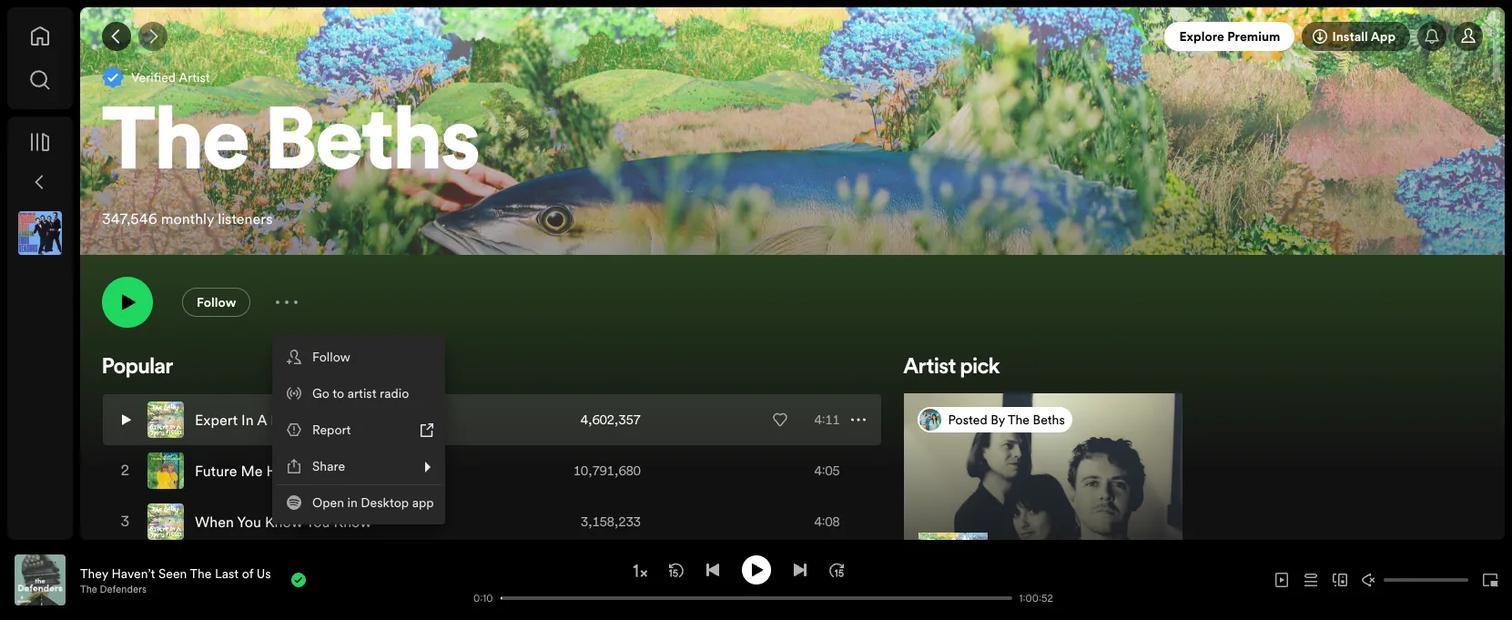 Task type: locate. For each thing, give the bounding box(es) containing it.
home image
[[29, 25, 51, 47]]

merch image
[[904, 394, 1218, 620]]

go
[[312, 384, 330, 403]]

main element
[[7, 7, 73, 540]]

they haven't seen the last of us link
[[80, 564, 271, 582]]

follow up the to
[[312, 348, 351, 366]]

player controls element
[[0, 555, 1056, 605]]

follow button up "go to artist radio"
[[276, 339, 441, 375]]

2 know from the left
[[334, 512, 372, 532]]

0 horizontal spatial follow
[[197, 294, 236, 312]]

the beths
[[102, 103, 480, 190]]

group
[[11, 204, 69, 262]]

external link image
[[420, 423, 434, 437]]

1 horizontal spatial follow
[[312, 348, 351, 366]]

you right when
[[237, 512, 261, 532]]

0 vertical spatial follow
[[197, 294, 236, 312]]

explore premium button
[[1165, 22, 1295, 51]]

verified artist
[[131, 68, 210, 87]]

explore premium
[[1180, 27, 1281, 46]]

0 vertical spatial follow button
[[182, 288, 251, 317]]

artist right verified
[[179, 68, 210, 87]]

hates
[[266, 461, 304, 481]]

expert in a dying field
[[195, 410, 345, 430]]

skip forward 15 seconds image
[[829, 562, 844, 577]]

change speed image
[[631, 562, 649, 580]]

what's new image
[[1425, 29, 1440, 44]]

me left hates in the bottom left of the page
[[241, 461, 263, 481]]

beths
[[265, 103, 480, 190], [1033, 411, 1065, 429]]

by
[[991, 411, 1005, 429]]

follow down listeners on the top
[[197, 294, 236, 312]]

go to artist radio button
[[276, 375, 441, 412]]

artist pick
[[904, 357, 1000, 379]]

premium
[[1228, 27, 1281, 46]]

1 vertical spatial follow
[[312, 348, 351, 366]]

4,602,357
[[581, 411, 641, 429]]

you down the open
[[306, 512, 330, 532]]

0 horizontal spatial me
[[241, 461, 263, 481]]

0 horizontal spatial beths
[[265, 103, 480, 190]]

4:11 cell
[[773, 396, 866, 445]]

1 vertical spatial artist
[[904, 357, 956, 379]]

you
[[237, 512, 261, 532], [306, 512, 330, 532]]

in
[[347, 494, 358, 512]]

future me hates me cell
[[148, 447, 337, 496]]

future me hates me
[[195, 461, 330, 481]]

2 me from the left
[[308, 461, 330, 481]]

next image
[[793, 562, 807, 577]]

desktop
[[361, 494, 409, 512]]

1 know from the left
[[265, 512, 303, 532]]

0 horizontal spatial you
[[237, 512, 261, 532]]

the left defenders
[[80, 582, 97, 596]]

open in desktop app button
[[276, 484, 441, 521]]

follow button down listeners on the top
[[182, 288, 251, 317]]

me up the open
[[308, 461, 330, 481]]

follow button
[[182, 288, 251, 317], [276, 339, 441, 375]]

1 horizontal spatial you
[[306, 512, 330, 532]]

open
[[312, 494, 344, 512]]

0 horizontal spatial follow button
[[182, 288, 251, 317]]

0 vertical spatial beths
[[265, 103, 480, 190]]

1 me from the left
[[241, 461, 263, 481]]

app
[[412, 494, 434, 512]]

1 horizontal spatial beths
[[1033, 411, 1065, 429]]

artist left the pick
[[904, 357, 956, 379]]

follow
[[197, 294, 236, 312], [312, 348, 351, 366]]

artist
[[179, 68, 210, 87], [904, 357, 956, 379]]

to
[[333, 384, 344, 403]]

me
[[241, 461, 263, 481], [308, 461, 330, 481]]

future me hates me link
[[195, 461, 330, 481]]

the beths image
[[919, 409, 941, 431]]

menu containing follow
[[272, 335, 445, 525]]

menu
[[272, 335, 445, 525]]

347,546
[[102, 209, 157, 229]]

know
[[265, 512, 303, 532], [334, 512, 372, 532]]

4:05
[[815, 462, 840, 480]]

monthly
[[161, 209, 214, 229]]

know down hates in the bottom left of the page
[[265, 512, 303, 532]]

they
[[80, 564, 108, 582]]

1 horizontal spatial me
[[308, 461, 330, 481]]

1 vertical spatial beths
[[1033, 411, 1065, 429]]

0 horizontal spatial know
[[265, 512, 303, 532]]

posted
[[949, 411, 988, 429]]

10,791,680
[[574, 462, 641, 480]]

listeners
[[218, 209, 273, 229]]

0 vertical spatial artist
[[179, 68, 210, 87]]

the
[[102, 103, 250, 190], [1008, 411, 1030, 429], [190, 564, 212, 582], [80, 582, 97, 596]]

1 horizontal spatial know
[[334, 512, 372, 532]]

1 vertical spatial follow button
[[276, 339, 441, 375]]

haven't
[[111, 564, 155, 582]]

know down the in
[[334, 512, 372, 532]]



Task type: vqa. For each thing, say whether or not it's contained in the screenshot.
third the 13 from the top of the Christmas Hits "Grid"
no



Task type: describe. For each thing, give the bounding box(es) containing it.
the defenders link
[[80, 582, 147, 596]]

install app link
[[1303, 22, 1411, 51]]

posted by the beths
[[949, 411, 1065, 429]]

previous image
[[705, 562, 720, 577]]

when
[[195, 512, 234, 532]]

go to artist radio
[[312, 384, 409, 403]]

play image
[[749, 562, 764, 577]]

0:10
[[474, 591, 493, 605]]

a
[[257, 410, 267, 430]]

last
[[215, 564, 239, 582]]

skip back 15 seconds image
[[669, 562, 683, 577]]

field
[[313, 410, 345, 430]]

group inside main element
[[11, 204, 69, 262]]

artist
[[348, 384, 377, 403]]

the right by
[[1008, 411, 1030, 429]]

in
[[241, 410, 254, 430]]

now playing: they haven't seen the last of us by the defenders footer
[[15, 555, 457, 606]]

1 horizontal spatial artist
[[904, 357, 956, 379]]

connect to a device image
[[1333, 573, 1348, 587]]

verified
[[131, 68, 176, 87]]

open in desktop app
[[312, 494, 434, 512]]

the left last
[[190, 564, 212, 582]]

the down verified artist
[[102, 103, 250, 190]]

install app
[[1333, 27, 1396, 46]]

share button
[[276, 448, 441, 484]]

explore
[[1180, 27, 1225, 46]]

go forward image
[[146, 29, 160, 44]]

now playing view image
[[43, 563, 57, 577]]

expert in a dying field cell
[[148, 396, 352, 445]]

expert in a dying field link
[[195, 410, 345, 430]]

when you know you know
[[195, 512, 372, 532]]

expert in a dying field row
[[103, 395, 881, 446]]

radio
[[380, 384, 409, 403]]

go back image
[[109, 29, 124, 44]]

top bar and user menu element
[[80, 7, 1505, 66]]

4:05 cell
[[773, 447, 866, 496]]

of
[[242, 564, 253, 582]]

play expert in a dying field by the beths image
[[118, 409, 133, 431]]

seen
[[158, 564, 187, 582]]

popular
[[102, 357, 173, 379]]

report
[[312, 421, 351, 439]]

1:00:52
[[1020, 591, 1054, 605]]

expert
[[195, 410, 238, 430]]

2 you from the left
[[306, 512, 330, 532]]

0 horizontal spatial artist
[[179, 68, 210, 87]]

4:08
[[815, 513, 840, 531]]

1 you from the left
[[237, 512, 261, 532]]

app
[[1371, 27, 1396, 46]]

future
[[195, 461, 237, 481]]

4:11
[[815, 411, 840, 429]]

they haven't seen the last of us the defenders
[[80, 564, 271, 596]]

3,158,233
[[581, 513, 641, 531]]

347,546 monthly listeners
[[102, 209, 273, 229]]

share
[[312, 457, 345, 475]]

defenders
[[100, 582, 147, 596]]

volume off image
[[1362, 573, 1377, 587]]

when you know you know cell
[[148, 498, 379, 547]]

us
[[257, 564, 271, 582]]

follow inside menu
[[312, 348, 351, 366]]

report link
[[276, 412, 441, 448]]

pick
[[960, 357, 1000, 379]]

when you know you know link
[[195, 512, 372, 532]]

dying
[[271, 410, 309, 430]]

install
[[1333, 27, 1369, 46]]

search image
[[29, 69, 51, 91]]

1 horizontal spatial follow button
[[276, 339, 441, 375]]



